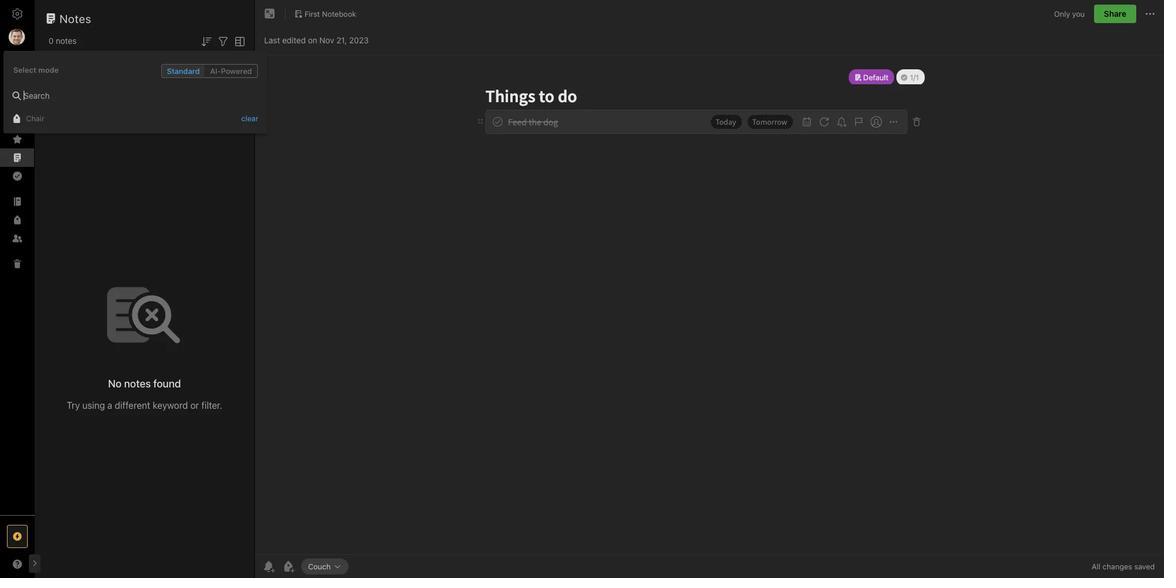 Task type: vqa. For each thing, say whether or not it's contained in the screenshot.
5th Week from the bottom
no



Task type: locate. For each thing, give the bounding box(es) containing it.
chair
[[26, 114, 44, 123]]

0 notes
[[49, 36, 77, 46]]

tree
[[0, 112, 35, 515]]

0
[[49, 36, 54, 46]]

clear right ai-
[[228, 62, 245, 70]]

all
[[1092, 563, 1100, 571]]

1 vertical spatial clear
[[241, 114, 258, 123]]

edited
[[282, 36, 306, 45]]

add a reminder image
[[262, 560, 276, 574]]

1 vertical spatial notes
[[124, 377, 151, 390]]

upgrade image
[[10, 530, 24, 544]]

click to expand image
[[30, 557, 38, 571]]

notes
[[60, 12, 91, 25]]

powered
[[221, 67, 252, 75]]

notes right 0
[[56, 36, 77, 46]]

select mode
[[13, 65, 59, 74]]

you
[[1072, 9, 1085, 18]]

notes
[[56, 36, 77, 46], [124, 377, 151, 390]]

try
[[67, 400, 80, 411]]

no notes found
[[108, 377, 181, 390]]

1 horizontal spatial notes
[[124, 377, 151, 390]]

note window element
[[255, 0, 1164, 579]]

0 vertical spatial notes
[[56, 36, 77, 46]]

last
[[264, 36, 280, 45]]

Search results field
[[3, 108, 267, 134]]

share
[[1104, 9, 1126, 18]]

clear button down powered
[[241, 113, 258, 124]]

only you
[[1054, 9, 1085, 18]]

settings image
[[10, 7, 24, 21]]

0 vertical spatial clear button
[[228, 62, 245, 70]]

using
[[82, 400, 105, 411]]

1 vertical spatial clear button
[[241, 113, 258, 124]]

clear
[[228, 62, 245, 70], [241, 114, 258, 123]]

mode
[[38, 65, 59, 74]]

clear button
[[228, 62, 245, 70], [241, 113, 258, 124]]

saved
[[1134, 563, 1155, 571]]

clear down powered
[[241, 114, 258, 123]]

no
[[108, 377, 122, 390]]

ai-powered tab
[[205, 65, 257, 77]]

select
[[13, 65, 36, 74]]

couch button
[[301, 559, 349, 575]]

notes up different
[[124, 377, 151, 390]]

clear button right ai-
[[228, 62, 245, 70]]

notes for 0
[[56, 36, 77, 46]]

add tag image
[[281, 560, 295, 574]]

None search field
[[21, 87, 250, 104]]

first notebook button
[[290, 6, 360, 22]]

last edited on nov 21, 2023
[[264, 36, 369, 45]]

Search text field
[[21, 87, 227, 104]]

try using a different keyword or filter.
[[67, 400, 222, 411]]

only
[[1054, 9, 1070, 18]]

0 horizontal spatial notes
[[56, 36, 77, 46]]



Task type: describe. For each thing, give the bounding box(es) containing it.
first notebook
[[305, 9, 356, 18]]

2023
[[349, 36, 369, 45]]

clear button inside search results field
[[241, 113, 258, 124]]

ai-powered
[[210, 67, 252, 75]]

on
[[308, 36, 317, 45]]

standard
[[167, 67, 200, 75]]

0 vertical spatial clear
[[228, 62, 245, 70]]

nov
[[319, 36, 334, 45]]

clear inside search results field
[[241, 114, 258, 123]]

found
[[153, 377, 181, 390]]

notes for no
[[124, 377, 151, 390]]

expand note image
[[263, 7, 277, 21]]

share button
[[1094, 5, 1136, 23]]

home image
[[10, 114, 24, 128]]

different
[[115, 400, 150, 411]]

ai-
[[210, 67, 221, 75]]

filters
[[46, 62, 73, 70]]

standard tab
[[162, 65, 204, 77]]

changes
[[1103, 563, 1132, 571]]

first
[[305, 9, 320, 18]]

keyword
[[153, 400, 188, 411]]

filter.
[[201, 400, 222, 411]]

Note Editor text field
[[255, 55, 1164, 555]]

21,
[[336, 36, 347, 45]]

couch
[[308, 562, 331, 571]]

a
[[107, 400, 112, 411]]

all changes saved
[[1092, 563, 1155, 571]]

or
[[190, 400, 199, 411]]

notebook
[[322, 9, 356, 18]]



